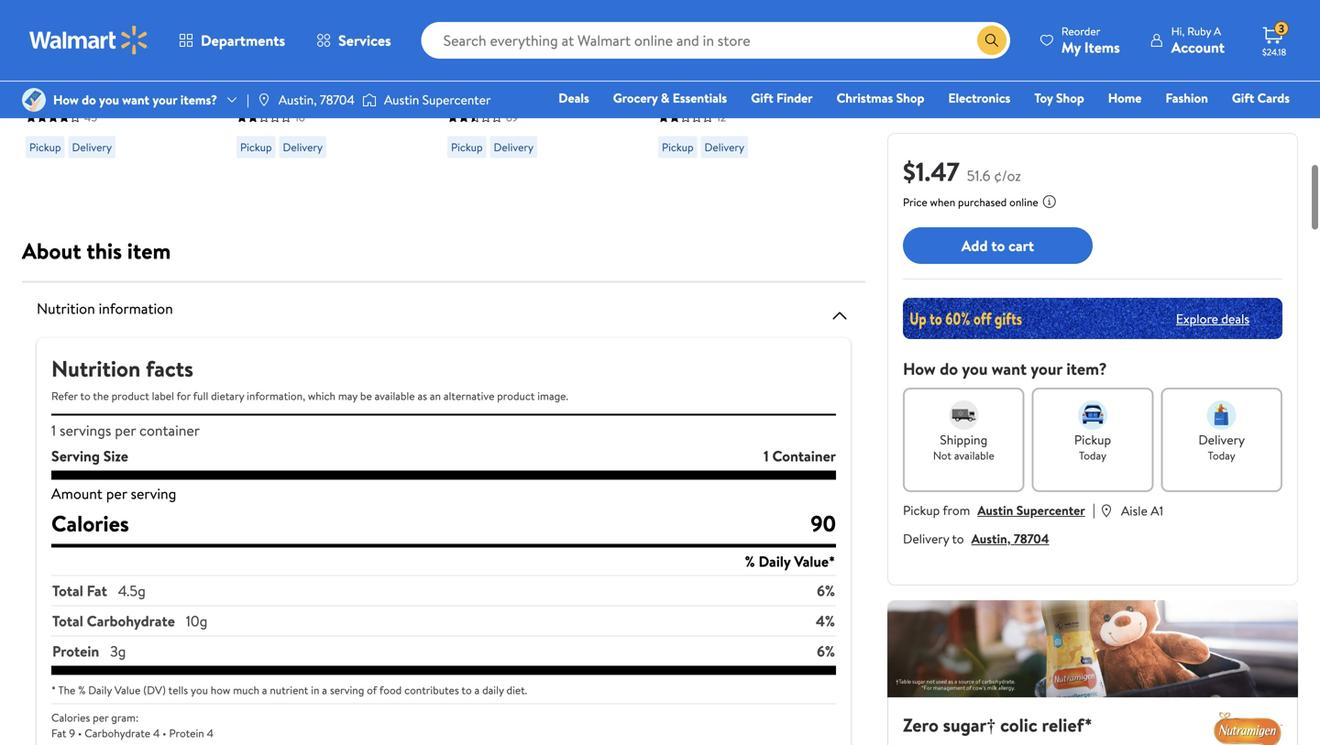 Task type: locate. For each thing, give the bounding box(es) containing it.
do up "intent image for shipping"
[[940, 358, 958, 381]]

registry link
[[1071, 114, 1134, 133]]

Walmart Site-Wide search field
[[421, 22, 1010, 59]]

austin, down pickup from austin supercenter |
[[972, 530, 1011, 548]]

oz left 16
[[237, 122, 251, 143]]

do for how do you want your items?
[[82, 91, 96, 109]]

1 horizontal spatial pretzels,
[[306, 102, 360, 122]]

apples inside the $1.47 61.3 ¢/oz pro2snax sliced apples chocolate caramels, & pretzels, 2.4 oz
[[136, 42, 179, 62]]

0 horizontal spatial shop
[[896, 89, 925, 107]]

home link
[[1100, 88, 1150, 108]]

¢/oz right 51.6
[[994, 165, 1021, 186]]

& down sweet
[[661, 89, 670, 107]]

tray inside $2.97 69.9 ¢/oz crunch pak spongebob snacker with fresh sliced apples, cheese and chocolate pretzels, 4.25 oz tray
[[254, 122, 280, 143]]

¢/oz right 69.9
[[307, 17, 331, 35]]

1 vertical spatial carbohydrate
[[85, 726, 150, 741]]

shop for toy shop
[[1056, 89, 1084, 107]]

crunch down 69.9
[[237, 42, 283, 62]]

image.
[[538, 388, 568, 404]]

debit
[[1180, 115, 1212, 132]]

1 vertical spatial you
[[962, 358, 988, 381]]

calories inside the calories per gram: fat 9 • carbohydrate 4 • protein 4
[[51, 710, 90, 726]]

items?
[[180, 91, 217, 109]]

1 cheese from the left
[[287, 82, 334, 102]]

2 calories from the top
[[51, 710, 90, 726]]

1 horizontal spatial $2.97
[[658, 14, 696, 37]]

¢/oz right 61.3
[[93, 17, 117, 35]]

1 pak from the left
[[287, 42, 309, 62]]

aisle a1
[[1121, 502, 1164, 520]]

do up 45
[[82, 91, 96, 109]]

3 a from the left
[[475, 683, 480, 698]]

the
[[93, 388, 109, 404]]

toy
[[1035, 89, 1053, 107]]

calories down the
[[51, 710, 90, 726]]

0 horizontal spatial you
[[99, 91, 119, 109]]

austin down services
[[384, 91, 419, 109]]

supercenter up austin, 78704 button
[[1017, 502, 1085, 519]]

1 vertical spatial want
[[992, 358, 1027, 381]]

1 today from the left
[[1079, 448, 1107, 463]]

0 horizontal spatial $2.97
[[237, 14, 274, 37]]

0 vertical spatial %
[[745, 552, 755, 572]]

crunch inside $2.97 76.2 ¢/oz crunch pak snacker with sweet sliced apples, cheddar cheese and pretzels, 3.9 oz tray
[[658, 42, 705, 62]]

supercenter inside pickup from austin supercenter |
[[1017, 502, 1085, 519]]

2.75
[[508, 82, 534, 102]]

| left aisle
[[1093, 500, 1096, 520]]

1 horizontal spatial &
[[661, 89, 670, 107]]

4 down how
[[207, 726, 214, 741]]

1 vertical spatial %
[[78, 683, 86, 698]]

and for crunch pak spongebob snacker with fresh sliced apples, cheese and chocolate pretzels, 4.25 oz tray
[[337, 82, 360, 102]]

a left daily on the bottom of page
[[475, 683, 480, 698]]

and right 3.9
[[767, 82, 790, 102]]

1 crunch from the left
[[237, 42, 283, 62]]

1 vertical spatial available
[[954, 448, 995, 463]]

¢/oz right 76.2
[[729, 17, 753, 35]]

fat up total carbohydrate
[[87, 581, 107, 601]]

protein up the
[[52, 641, 99, 662]]

1 horizontal spatial chocolate
[[237, 102, 302, 122]]

gift inside the gift cards registry
[[1232, 89, 1255, 107]]

0 vertical spatial protein
[[52, 641, 99, 662]]

you down caramels,
[[99, 91, 119, 109]]

be
[[360, 388, 372, 404]]

gift for cards
[[1232, 89, 1255, 107]]

total up total carbohydrate
[[52, 581, 83, 601]]

intent image for delivery image
[[1207, 401, 1237, 430]]

1 4 from the left
[[153, 726, 160, 741]]

you
[[99, 91, 119, 109], [962, 358, 988, 381], [191, 683, 208, 698]]

pickup for dippin' stix fresh gala sliced apples and caramel, 2.75 oz
[[451, 139, 483, 155]]

your for items?
[[153, 91, 177, 109]]

christmas shop
[[837, 89, 925, 107]]

2 horizontal spatial and
[[767, 82, 790, 102]]

2 4 from the left
[[207, 726, 214, 741]]

% left value*
[[745, 552, 755, 572]]

1 horizontal spatial apples,
[[742, 62, 788, 82]]

how left 2.4
[[53, 91, 79, 109]]

daily left value
[[88, 683, 112, 698]]

0 vertical spatial &
[[161, 62, 171, 82]]

search icon image
[[985, 33, 999, 48]]

78704 down austin supercenter button
[[1014, 530, 1049, 548]]

1 total from the top
[[52, 581, 83, 601]]

price
[[903, 194, 928, 210]]

¢/oz inside $1.47 51.6 ¢/oz
[[994, 165, 1021, 186]]

full
[[193, 388, 208, 404]]

per left gram:
[[93, 710, 109, 726]]

Search search field
[[421, 22, 1010, 59]]

chocolate inside the $1.47 61.3 ¢/oz pro2snax sliced apples chocolate caramels, & pretzels, 2.4 oz
[[26, 62, 91, 82]]

product group
[[26, 0, 196, 165], [237, 0, 407, 165], [447, 0, 618, 165], [658, 0, 829, 165]]

2 crunch from the left
[[658, 42, 705, 62]]

my
[[1062, 37, 1081, 57]]

1 horizontal spatial fresh
[[522, 42, 557, 62]]

online
[[1010, 194, 1039, 210]]

1 horizontal spatial do
[[940, 358, 958, 381]]

(dv)
[[143, 683, 166, 698]]

oz right 2.4
[[106, 82, 121, 102]]

0 vertical spatial serving
[[131, 484, 176, 504]]

0 horizontal spatial apples
[[136, 42, 179, 62]]

in
[[311, 683, 319, 698]]

cheese inside $2.97 76.2 ¢/oz crunch pak snacker with sweet sliced apples, cheddar cheese and pretzels, 3.9 oz tray
[[716, 82, 763, 102]]

chocolate
[[26, 62, 91, 82], [237, 102, 302, 122]]

$2.97 left 69.9
[[237, 14, 274, 37]]

2 6% from the top
[[817, 641, 835, 662]]

$2.97 for crunch pak spongebob snacker with fresh sliced apples, cheese and chocolate pretzels, 4.25 oz tray
[[237, 14, 274, 37]]

 image
[[22, 88, 46, 112]]

1 horizontal spatial container
[[772, 446, 836, 466]]

available inside nutrition facts refer to the product label for full dietary information, which may be available as an alternative product image.
[[375, 388, 415, 404]]

cheese up 12
[[716, 82, 763, 102]]

pak for spongebob
[[287, 42, 309, 62]]

1 horizontal spatial tray
[[755, 102, 781, 122]]

product left the image.
[[497, 388, 535, 404]]

stix
[[495, 42, 519, 62]]

1 horizontal spatial crunch
[[658, 42, 705, 62]]

• right gram:
[[162, 726, 167, 741]]

chocolate down "walmart" image
[[26, 62, 91, 82]]

serving down 1  servings per container
[[131, 484, 176, 504]]

fresh inside $1.47 53.5 ¢/oz dippin' stix fresh gala sliced apples and caramel, 2.75 oz
[[522, 42, 557, 62]]

austin up austin, 78704 button
[[978, 502, 1014, 519]]

1 horizontal spatial 1
[[764, 446, 769, 466]]

1 horizontal spatial your
[[1031, 358, 1063, 381]]

1 horizontal spatial austin,
[[972, 530, 1011, 548]]

and inside $1.47 53.5 ¢/oz dippin' stix fresh gala sliced apples and caramel, 2.75 oz
[[535, 62, 558, 82]]

cart
[[1009, 235, 1034, 256]]

1 vertical spatial nutrition
[[51, 353, 141, 384]]

1 horizontal spatial cheese
[[716, 82, 763, 102]]

1 vertical spatial calories
[[51, 710, 90, 726]]

delivery down 16
[[283, 139, 323, 155]]

this
[[87, 236, 122, 266]]

1 horizontal spatial apples
[[489, 62, 532, 82]]

for
[[177, 388, 191, 404]]

0 horizontal spatial pretzels,
[[26, 82, 80, 102]]

1 vertical spatial supercenter
[[1017, 502, 1085, 519]]

apples, down 'departments'
[[237, 82, 283, 102]]

an
[[430, 388, 441, 404]]

9
[[69, 726, 75, 741]]

shop
[[896, 89, 925, 107], [1056, 89, 1084, 107]]

 image down spongebob
[[362, 91, 377, 109]]

pretzels, right 16
[[306, 102, 360, 122]]

gift cards registry
[[1079, 89, 1290, 132]]

to
[[991, 235, 1005, 256], [80, 388, 91, 404], [952, 530, 964, 548], [462, 683, 472, 698]]

1 horizontal spatial today
[[1208, 448, 1236, 463]]

delivery down the intent image for delivery
[[1199, 431, 1245, 449]]

a
[[262, 683, 267, 698], [322, 683, 327, 698], [475, 683, 480, 698]]

1 vertical spatial chocolate
[[237, 102, 302, 122]]

$1.47 inside the $1.47 61.3 ¢/oz pro2snax sliced apples chocolate caramels, & pretzels, 2.4 oz
[[26, 14, 62, 37]]

deals
[[1222, 310, 1250, 328]]

fresh right stix
[[522, 42, 557, 62]]

0 horizontal spatial and
[[337, 82, 360, 102]]

want down caramels,
[[122, 91, 149, 109]]

2 gift from the left
[[1232, 89, 1255, 107]]

not
[[933, 448, 952, 463]]

and inside $2.97 76.2 ¢/oz crunch pak snacker with sweet sliced apples, cheddar cheese and pretzels, 3.9 oz tray
[[767, 82, 790, 102]]

1 vertical spatial 6%
[[817, 641, 835, 662]]

chocolate inside $2.97 69.9 ¢/oz crunch pak spongebob snacker with fresh sliced apples, cheese and chocolate pretzels, 4.25 oz tray
[[237, 102, 302, 122]]

hi, ruby a account
[[1172, 23, 1225, 57]]

0 horizontal spatial cheese
[[287, 82, 334, 102]]

2 $2.97 from the left
[[658, 14, 696, 37]]

pak down 69.9
[[287, 42, 309, 62]]

4 right gram:
[[153, 726, 160, 741]]

intent image for pickup image
[[1078, 401, 1108, 430]]

2 horizontal spatial $1.47
[[903, 154, 960, 189]]

delivery down 69
[[494, 139, 534, 155]]

1 horizontal spatial available
[[954, 448, 995, 463]]

$2.97
[[237, 14, 274, 37], [658, 14, 696, 37]]

today down the intent image for delivery
[[1208, 448, 1236, 463]]

want for items?
[[122, 91, 149, 109]]

1 horizontal spatial fat
[[87, 581, 107, 601]]

1 vertical spatial 78704
[[1014, 530, 1049, 548]]

1 horizontal spatial |
[[1093, 500, 1096, 520]]

pickup for crunch pak snacker with sweet sliced apples, cheddar cheese and pretzels, 3.9 oz tray
[[662, 139, 694, 155]]

& inside grocery & essentials link
[[661, 89, 670, 107]]

austin
[[384, 91, 419, 109], [978, 502, 1014, 519]]

1 horizontal spatial daily
[[759, 552, 791, 572]]

53.5
[[491, 17, 514, 35]]

add to cart
[[962, 235, 1034, 256]]

and right '2.75'
[[535, 62, 558, 82]]

item?
[[1067, 358, 1107, 381]]

0 horizontal spatial fat
[[51, 726, 66, 741]]

3.9
[[716, 102, 734, 122]]

austin, up 16
[[279, 91, 317, 109]]

when
[[930, 194, 956, 210]]

0 horizontal spatial today
[[1079, 448, 1107, 463]]

78704 left 4.25
[[320, 91, 355, 109]]

sliced up austin supercenter
[[447, 62, 485, 82]]

0 vertical spatial austin,
[[279, 91, 317, 109]]

1 calories from the top
[[51, 508, 129, 539]]

$2.97 inside $2.97 76.2 ¢/oz crunch pak snacker with sweet sliced apples, cheddar cheese and pretzels, 3.9 oz tray
[[658, 14, 696, 37]]

protein inside the calories per gram: fat 9 • carbohydrate 4 • protein 4
[[169, 726, 204, 741]]

how up not
[[903, 358, 936, 381]]

1 horizontal spatial shop
[[1056, 89, 1084, 107]]

1 container
[[764, 446, 836, 466]]

1 horizontal spatial how
[[903, 358, 936, 381]]

to left the
[[80, 388, 91, 404]]

pak
[[287, 42, 309, 62], [709, 42, 731, 62]]

pak inside $2.97 69.9 ¢/oz crunch pak spongebob snacker with fresh sliced apples, cheese and chocolate pretzels, 4.25 oz tray
[[287, 42, 309, 62]]

pak for snacker
[[709, 42, 731, 62]]

cheese for 3.9
[[716, 82, 763, 102]]

may
[[338, 388, 358, 404]]

¢/oz inside the $1.47 61.3 ¢/oz pro2snax sliced apples chocolate caramels, & pretzels, 2.4 oz
[[93, 17, 117, 35]]

tray
[[755, 102, 781, 122], [254, 122, 280, 143]]

6% for 3g
[[817, 641, 835, 662]]

crunch up cheddar
[[658, 42, 705, 62]]

pak inside $2.97 76.2 ¢/oz crunch pak snacker with sweet sliced apples, cheddar cheese and pretzels, 3.9 oz tray
[[709, 42, 731, 62]]

your for item?
[[1031, 358, 1063, 381]]

austin supercenter
[[384, 91, 491, 109]]

1 vertical spatial total
[[52, 611, 83, 631]]

walmart+
[[1235, 115, 1290, 132]]

sliced down services
[[359, 62, 396, 82]]

0 vertical spatial do
[[82, 91, 96, 109]]

0 vertical spatial available
[[375, 388, 415, 404]]

0 horizontal spatial serving
[[131, 484, 176, 504]]

delivery down 45
[[72, 139, 112, 155]]

0 horizontal spatial available
[[375, 388, 415, 404]]

0 vertical spatial want
[[122, 91, 149, 109]]

label
[[152, 388, 174, 404]]

gift for finder
[[751, 89, 774, 107]]

2 horizontal spatial you
[[962, 358, 988, 381]]

1 horizontal spatial gift
[[1232, 89, 1255, 107]]

pretzels, inside $2.97 76.2 ¢/oz crunch pak snacker with sweet sliced apples, cheddar cheese and pretzels, 3.9 oz tray
[[658, 102, 712, 122]]

delivery for cheddar
[[705, 139, 745, 155]]

pickup for pro2snax sliced apples chocolate caramels, & pretzels, 2.4 oz
[[29, 139, 61, 155]]

1 horizontal spatial snacker
[[735, 42, 784, 62]]

0 horizontal spatial 78704
[[320, 91, 355, 109]]

departments
[[201, 30, 285, 50]]

2 pak from the left
[[709, 42, 731, 62]]

servings
[[60, 420, 111, 441]]

today inside pickup today
[[1079, 448, 1107, 463]]

0 horizontal spatial $1.47
[[26, 14, 62, 37]]

1 horizontal spatial want
[[992, 358, 1027, 381]]

shop right toy
[[1056, 89, 1084, 107]]

$2.97 inside $2.97 69.9 ¢/oz crunch pak spongebob snacker with fresh sliced apples, cheese and chocolate pretzels, 4.25 oz tray
[[237, 14, 274, 37]]

1 horizontal spatial protein
[[169, 726, 204, 741]]

%
[[745, 552, 755, 572], [78, 683, 86, 698]]

how do you want your items?
[[53, 91, 217, 109]]

size
[[103, 446, 128, 466]]

1 vertical spatial |
[[1093, 500, 1096, 520]]

gift left cards
[[1232, 89, 1255, 107]]

apples
[[136, 42, 179, 62], [489, 62, 532, 82]]

container up 90
[[772, 446, 836, 466]]

0 vertical spatial fat
[[87, 581, 107, 601]]

 image
[[362, 91, 377, 109], [257, 93, 271, 107]]

up to sixty percent off deals. shop now. image
[[903, 298, 1283, 339]]

per inside the calories per gram: fat 9 • carbohydrate 4 • protein 4
[[93, 710, 109, 726]]

diet.
[[507, 683, 527, 698]]

0 vertical spatial container
[[139, 420, 200, 441]]

serving left of
[[330, 683, 364, 698]]

0 vertical spatial your
[[153, 91, 177, 109]]

available left the as
[[375, 388, 415, 404]]

cheese up 16
[[287, 82, 334, 102]]

electronics
[[948, 89, 1011, 107]]

¢/oz inside $2.97 69.9 ¢/oz crunch pak spongebob snacker with fresh sliced apples, cheese and chocolate pretzels, 4.25 oz tray
[[307, 17, 331, 35]]

oz inside $1.47 53.5 ¢/oz dippin' stix fresh gala sliced apples and caramel, 2.75 oz
[[537, 82, 551, 102]]

0 horizontal spatial •
[[78, 726, 82, 741]]

oz inside $2.97 76.2 ¢/oz crunch pak snacker with sweet sliced apples, cheddar cheese and pretzels, 3.9 oz tray
[[738, 102, 752, 122]]

0 horizontal spatial a
[[262, 683, 267, 698]]

contributes
[[404, 683, 459, 698]]

sliced down search search box
[[701, 62, 738, 82]]

 image for austin, 78704
[[257, 93, 271, 107]]

to left daily on the bottom of page
[[462, 683, 472, 698]]

information,
[[247, 388, 305, 404]]

shop right christmas
[[896, 89, 925, 107]]

1 6% from the top
[[817, 581, 835, 601]]

shipping
[[940, 431, 988, 449]]

snacker down 'departments'
[[237, 62, 286, 82]]

cheese inside $2.97 69.9 ¢/oz crunch pak spongebob snacker with fresh sliced apples, cheese and chocolate pretzels, 4.25 oz tray
[[287, 82, 334, 102]]

¢/oz right "53.5"
[[517, 17, 541, 35]]

gift left finder
[[751, 89, 774, 107]]

0 vertical spatial nutrition
[[37, 298, 95, 319]]

1 shop from the left
[[896, 89, 925, 107]]

sliced inside $2.97 69.9 ¢/oz crunch pak spongebob snacker with fresh sliced apples, cheese and chocolate pretzels, 4.25 oz tray
[[359, 62, 396, 82]]

1 for 1  servings per container
[[51, 420, 56, 441]]

pretzels, left 2.4
[[26, 82, 80, 102]]

1 horizontal spatial product
[[497, 388, 535, 404]]

pretzels, left 12
[[658, 102, 712, 122]]

fresh
[[522, 42, 557, 62], [320, 62, 355, 82]]

grocery & essentials link
[[605, 88, 736, 108]]

0 vertical spatial |
[[247, 91, 249, 109]]

1 horizontal spatial supercenter
[[1017, 502, 1085, 519]]

|
[[247, 91, 249, 109], [1093, 500, 1096, 520]]

information
[[99, 298, 173, 319]]

& inside the $1.47 61.3 ¢/oz pro2snax sliced apples chocolate caramels, & pretzels, 2.4 oz
[[161, 62, 171, 82]]

• right 9
[[78, 726, 82, 741]]

% right the
[[78, 683, 86, 698]]

carbohydrate inside the calories per gram: fat 9 • carbohydrate 4 • protein 4
[[85, 726, 150, 741]]

2 today from the left
[[1208, 448, 1236, 463]]

0 horizontal spatial gift
[[751, 89, 774, 107]]

6% for 4.5g
[[817, 581, 835, 601]]

$2.97 left 76.2
[[658, 14, 696, 37]]

tray left 16
[[254, 122, 280, 143]]

2 total from the top
[[52, 611, 83, 631]]

total for total carbohydrate
[[52, 611, 83, 631]]

2 cheese from the left
[[716, 82, 763, 102]]

1 horizontal spatial austin
[[978, 502, 1014, 519]]

nutrition down about
[[37, 298, 95, 319]]

1 for 1 container
[[764, 446, 769, 466]]

0 horizontal spatial &
[[161, 62, 171, 82]]

1 horizontal spatial $1.47
[[447, 14, 484, 37]]

¢/oz for $2.97 69.9 ¢/oz crunch pak spongebob snacker with fresh sliced apples, cheese and chocolate pretzels, 4.25 oz tray
[[307, 17, 331, 35]]

your left items?
[[153, 91, 177, 109]]

4
[[153, 726, 160, 741], [207, 726, 214, 741]]

crunch inside $2.97 69.9 ¢/oz crunch pak spongebob snacker with fresh sliced apples, cheese and chocolate pretzels, 4.25 oz tray
[[237, 42, 283, 62]]

6% up 4%
[[817, 581, 835, 601]]

fresh inside $2.97 69.9 ¢/oz crunch pak spongebob snacker with fresh sliced apples, cheese and chocolate pretzels, 4.25 oz tray
[[320, 62, 355, 82]]

tray right 3.9
[[755, 102, 781, 122]]

16
[[295, 110, 305, 125]]

2 product group from the left
[[237, 0, 407, 165]]

0 horizontal spatial crunch
[[237, 42, 283, 62]]

0 horizontal spatial austin
[[384, 91, 419, 109]]

today
[[1079, 448, 1107, 463], [1208, 448, 1236, 463]]

ruby
[[1188, 23, 1211, 39]]

oz right 3.9
[[738, 102, 752, 122]]

¢/oz inside $2.97 76.2 ¢/oz crunch pak snacker with sweet sliced apples, cheddar cheese and pretzels, 3.9 oz tray
[[729, 17, 753, 35]]

0 vertical spatial total
[[52, 581, 83, 601]]

sliced up 2.4
[[95, 42, 133, 62]]

with inside $2.97 69.9 ¢/oz crunch pak spongebob snacker with fresh sliced apples, cheese and chocolate pretzels, 4.25 oz tray
[[290, 62, 317, 82]]

to inside nutrition facts refer to the product label for full dietary information, which may be available as an alternative product image.
[[80, 388, 91, 404]]

price when purchased online
[[903, 194, 1039, 210]]

0 horizontal spatial pak
[[287, 42, 309, 62]]

¢/oz for $2.97 76.2 ¢/oz crunch pak snacker with sweet sliced apples, cheddar cheese and pretzels, 3.9 oz tray
[[729, 17, 753, 35]]

your
[[153, 91, 177, 109], [1031, 358, 1063, 381]]

| right items?
[[247, 91, 249, 109]]

you up "intent image for shipping"
[[962, 358, 988, 381]]

0 horizontal spatial supercenter
[[422, 91, 491, 109]]

purchased
[[958, 194, 1007, 210]]

0 vertical spatial calories
[[51, 508, 129, 539]]

you for how do you want your item?
[[962, 358, 988, 381]]

1 vertical spatial how
[[903, 358, 936, 381]]

0 vertical spatial per
[[106, 484, 127, 504]]

nutrition information
[[37, 298, 173, 319]]

a right in
[[322, 683, 327, 698]]

1 vertical spatial austin
[[978, 502, 1014, 519]]

1 vertical spatial do
[[940, 358, 958, 381]]

christmas shop link
[[828, 88, 933, 108]]

 image for austin supercenter
[[362, 91, 377, 109]]

2 horizontal spatial pretzels,
[[658, 102, 712, 122]]

$1.47 up pro2snax
[[26, 14, 62, 37]]

2 shop from the left
[[1056, 89, 1084, 107]]

0 horizontal spatial snacker
[[237, 62, 286, 82]]

available inside shipping not available
[[954, 448, 995, 463]]

do
[[82, 91, 96, 109], [940, 358, 958, 381]]

today inside delivery today
[[1208, 448, 1236, 463]]

total down total fat
[[52, 611, 83, 631]]

nutrition inside nutrition facts refer to the product label for full dietary information, which may be available as an alternative product image.
[[51, 353, 141, 384]]

to left the cart
[[991, 235, 1005, 256]]

$1.47 up dippin'
[[447, 14, 484, 37]]

with up finder
[[788, 42, 815, 62]]

$1.47 for $1.47 51.6 ¢/oz
[[903, 154, 960, 189]]

and left 4.25
[[337, 82, 360, 102]]

carbohydrate down 4.5g
[[87, 611, 175, 631]]

0 horizontal spatial |
[[247, 91, 249, 109]]

cheddar
[[658, 82, 713, 102]]

container down label
[[139, 420, 200, 441]]

0 vertical spatial 1
[[51, 420, 56, 441]]

daily left value*
[[759, 552, 791, 572]]

12
[[717, 110, 726, 125]]

do for how do you want your item?
[[940, 358, 958, 381]]

tells
[[168, 683, 188, 698]]

you right the tells
[[191, 683, 208, 698]]

1 $2.97 from the left
[[237, 14, 274, 37]]

1 gift from the left
[[751, 89, 774, 107]]

pak down 76.2
[[709, 42, 731, 62]]

a right 'much'
[[262, 683, 267, 698]]

¢/oz for $1.47 61.3 ¢/oz pro2snax sliced apples chocolate caramels, & pretzels, 2.4 oz
[[93, 17, 117, 35]]

deals link
[[550, 88, 598, 108]]

0 horizontal spatial 1
[[51, 420, 56, 441]]

chocolate right items?
[[237, 102, 302, 122]]

1 vertical spatial 1
[[764, 446, 769, 466]]

4.5g
[[118, 581, 146, 601]]

$1.47 for $1.47 61.3 ¢/oz pro2snax sliced apples chocolate caramels, & pretzels, 2.4 oz
[[26, 14, 62, 37]]

& right caramels,
[[161, 62, 171, 82]]

apples inside $1.47 53.5 ¢/oz dippin' stix fresh gala sliced apples and caramel, 2.75 oz
[[489, 62, 532, 82]]

and for crunch pak snacker with sweet sliced apples, cheddar cheese and pretzels, 3.9 oz tray
[[767, 82, 790, 102]]

$1.47 inside $1.47 53.5 ¢/oz dippin' stix fresh gala sliced apples and caramel, 2.75 oz
[[447, 14, 484, 37]]

78704
[[320, 91, 355, 109], [1014, 530, 1049, 548]]

1 vertical spatial daily
[[88, 683, 112, 698]]

1 horizontal spatial a
[[322, 683, 327, 698]]

spongebob
[[313, 42, 386, 62]]

today down intent image for pickup
[[1079, 448, 1107, 463]]

*
[[51, 683, 56, 698]]

and inside $2.97 69.9 ¢/oz crunch pak spongebob snacker with fresh sliced apples, cheese and chocolate pretzels, 4.25 oz tray
[[337, 82, 360, 102]]

6% down 4%
[[817, 641, 835, 662]]

one debit link
[[1141, 114, 1220, 133]]

¢/oz inside $1.47 53.5 ¢/oz dippin' stix fresh gala sliced apples and caramel, 2.75 oz
[[517, 17, 541, 35]]

with up austin, 78704
[[290, 62, 317, 82]]

1 product group from the left
[[26, 0, 196, 165]]



Task type: vqa. For each thing, say whether or not it's contained in the screenshot.


Task type: describe. For each thing, give the bounding box(es) containing it.
$2.97 69.9 ¢/oz crunch pak spongebob snacker with fresh sliced apples, cheese and chocolate pretzels, 4.25 oz tray
[[237, 14, 396, 143]]

finder
[[777, 89, 813, 107]]

the
[[58, 683, 76, 698]]

amount per serving
[[51, 484, 176, 504]]

69
[[506, 110, 518, 125]]

0 vertical spatial austin
[[384, 91, 419, 109]]

1 horizontal spatial 78704
[[1014, 530, 1049, 548]]

calories for calories
[[51, 508, 129, 539]]

nutrition for information
[[37, 298, 95, 319]]

0 vertical spatial daily
[[759, 552, 791, 572]]

shipping not available
[[933, 431, 995, 463]]

to down from
[[952, 530, 964, 548]]

oz inside the $1.47 61.3 ¢/oz pro2snax sliced apples chocolate caramels, & pretzels, 2.4 oz
[[106, 82, 121, 102]]

total carbohydrate
[[52, 611, 175, 631]]

sweet
[[658, 62, 697, 82]]

explore deals
[[1176, 310, 1250, 328]]

69.9
[[282, 17, 304, 35]]

$2.97 for crunch pak snacker with sweet sliced apples, cheddar cheese and pretzels, 3.9 oz tray
[[658, 14, 696, 37]]

0 vertical spatial supercenter
[[422, 91, 491, 109]]

pretzels, inside the $1.47 61.3 ¢/oz pro2snax sliced apples chocolate caramels, & pretzels, 2.4 oz
[[26, 82, 80, 102]]

items
[[1085, 37, 1120, 57]]

explore
[[1176, 310, 1219, 328]]

shop for christmas shop
[[896, 89, 925, 107]]

delivery for caramel,
[[494, 139, 534, 155]]

crunch for crunch pak spongebob snacker with fresh sliced apples, cheese and chocolate pretzels, 4.25 oz tray
[[237, 42, 283, 62]]

0 horizontal spatial container
[[139, 420, 200, 441]]

snacker inside $2.97 69.9 ¢/oz crunch pak spongebob snacker with fresh sliced apples, cheese and chocolate pretzels, 4.25 oz tray
[[237, 62, 286, 82]]

how for how do you want your items?
[[53, 91, 79, 109]]

reorder my items
[[1062, 23, 1120, 57]]

1 product from the left
[[112, 388, 149, 404]]

one
[[1150, 115, 1177, 132]]

much
[[233, 683, 259, 698]]

tray inside $2.97 76.2 ¢/oz crunch pak snacker with sweet sliced apples, cheddar cheese and pretzels, 3.9 oz tray
[[755, 102, 781, 122]]

1 horizontal spatial serving
[[330, 683, 364, 698]]

fashion
[[1166, 89, 1208, 107]]

pretzels, inside $2.97 69.9 ¢/oz crunch pak spongebob snacker with fresh sliced apples, cheese and chocolate pretzels, 4.25 oz tray
[[306, 102, 360, 122]]

$1.47 51.6 ¢/oz
[[903, 154, 1021, 189]]

oz inside $2.97 69.9 ¢/oz crunch pak spongebob snacker with fresh sliced apples, cheese and chocolate pretzels, 4.25 oz tray
[[237, 122, 251, 143]]

¢/oz for $1.47 51.6 ¢/oz
[[994, 165, 1021, 186]]

0 horizontal spatial %
[[78, 683, 86, 698]]

walmart+ link
[[1227, 114, 1298, 133]]

2 • from the left
[[162, 726, 167, 741]]

76.2
[[704, 17, 726, 35]]

food
[[380, 683, 402, 698]]

per
[[115, 420, 136, 441]]

61.3
[[69, 17, 90, 35]]

sliced inside $2.97 76.2 ¢/oz crunch pak snacker with sweet sliced apples, cheddar cheese and pretzels, 3.9 oz tray
[[701, 62, 738, 82]]

apples, inside $2.97 69.9 ¢/oz crunch pak spongebob snacker with fresh sliced apples, cheese and chocolate pretzels, 4.25 oz tray
[[237, 82, 283, 102]]

about
[[22, 236, 81, 266]]

intent image for shipping image
[[949, 401, 979, 430]]

delivery for 2.4
[[72, 139, 112, 155]]

austin, 78704 button
[[972, 530, 1049, 548]]

51.6
[[967, 165, 991, 186]]

dietary
[[211, 388, 244, 404]]

total fat
[[52, 581, 107, 601]]

a1
[[1151, 502, 1164, 520]]

registry
[[1079, 115, 1126, 132]]

4 product group from the left
[[658, 0, 829, 165]]

2 vertical spatial you
[[191, 683, 208, 698]]

apples, inside $2.97 76.2 ¢/oz crunch pak snacker with sweet sliced apples, cheddar cheese and pretzels, 3.9 oz tray
[[742, 62, 788, 82]]

3 product group from the left
[[447, 0, 618, 165]]

austin, 78704
[[279, 91, 355, 109]]

2 a from the left
[[322, 683, 327, 698]]

per for amount
[[106, 484, 127, 504]]

christmas
[[837, 89, 893, 107]]

as
[[418, 388, 427, 404]]

1  servings per container
[[51, 420, 200, 441]]

fat inside the calories per gram: fat 9 • carbohydrate 4 • protein 4
[[51, 726, 66, 741]]

$1.47 61.3 ¢/oz pro2snax sliced apples chocolate caramels, & pretzels, 2.4 oz
[[26, 14, 179, 102]]

grocery & essentials
[[613, 89, 727, 107]]

value*
[[794, 552, 835, 572]]

$1.47 53.5 ¢/oz dippin' stix fresh gala sliced apples and caramel, 2.75 oz
[[447, 14, 588, 102]]

austin inside pickup from austin supercenter |
[[978, 502, 1014, 519]]

delivery for apples,
[[283, 139, 323, 155]]

0 horizontal spatial daily
[[88, 683, 112, 698]]

$2.97 76.2 ¢/oz crunch pak snacker with sweet sliced apples, cheddar cheese and pretzels, 3.9 oz tray
[[658, 14, 815, 122]]

per for calories
[[93, 710, 109, 726]]

hi,
[[1172, 23, 1185, 39]]

sliced inside the $1.47 61.3 ¢/oz pro2snax sliced apples chocolate caramels, & pretzels, 2.4 oz
[[95, 42, 133, 62]]

want for item?
[[992, 358, 1027, 381]]

$1.47 for $1.47 53.5 ¢/oz dippin' stix fresh gala sliced apples and caramel, 2.75 oz
[[447, 14, 484, 37]]

caramel,
[[447, 82, 504, 102]]

delivery today
[[1199, 431, 1245, 463]]

grocery
[[613, 89, 658, 107]]

essentials
[[673, 89, 727, 107]]

how for how do you want your item?
[[903, 358, 936, 381]]

nutrition for facts
[[51, 353, 141, 384]]

amount
[[51, 484, 103, 504]]

dippin'
[[447, 42, 491, 62]]

$24.18
[[1262, 46, 1286, 58]]

4%
[[816, 611, 835, 631]]

0 vertical spatial 78704
[[320, 91, 355, 109]]

explore deals link
[[1169, 302, 1257, 335]]

1 vertical spatial austin,
[[972, 530, 1011, 548]]

1 vertical spatial container
[[772, 446, 836, 466]]

austin supercenter button
[[978, 502, 1085, 519]]

0 horizontal spatial protein
[[52, 641, 99, 662]]

legal information image
[[1042, 194, 1057, 209]]

0 vertical spatial carbohydrate
[[87, 611, 175, 631]]

walmart image
[[29, 26, 149, 55]]

4.25
[[363, 102, 391, 122]]

you for how do you want your items?
[[99, 91, 119, 109]]

today for pickup
[[1079, 448, 1107, 463]]

crunch for crunch pak snacker with sweet sliced apples, cheddar cheese and pretzels, 3.9 oz tray
[[658, 42, 705, 62]]

pickup inside pickup from austin supercenter |
[[903, 502, 940, 519]]

of
[[367, 683, 377, 698]]

which
[[308, 388, 336, 404]]

facts
[[146, 353, 193, 384]]

total for total fat
[[52, 581, 83, 601]]

1 a from the left
[[262, 683, 267, 698]]

1 horizontal spatial %
[[745, 552, 755, 572]]

pickup today
[[1074, 431, 1111, 463]]

nutrition facts refer to the product label for full dietary information, which may be available as an alternative product image.
[[51, 353, 568, 404]]

serving
[[51, 446, 100, 466]]

cheese for pretzels,
[[287, 82, 334, 102]]

pro2snax
[[26, 42, 92, 62]]

nutrition information image
[[829, 305, 851, 327]]

alternative
[[444, 388, 495, 404]]

¢/oz for $1.47 53.5 ¢/oz dippin' stix fresh gala sliced apples and caramel, 2.75 oz
[[517, 17, 541, 35]]

home
[[1108, 89, 1142, 107]]

a
[[1214, 23, 1221, 39]]

gala
[[560, 42, 588, 62]]

delivery down from
[[903, 530, 949, 548]]

3
[[1279, 21, 1285, 36]]

departments button
[[163, 18, 301, 62]]

services button
[[301, 18, 407, 62]]

nutrient
[[270, 683, 308, 698]]

to inside button
[[991, 235, 1005, 256]]

toy shop link
[[1026, 88, 1093, 108]]

with inside $2.97 76.2 ¢/oz crunch pak snacker with sweet sliced apples, cheddar cheese and pretzels, 3.9 oz tray
[[788, 42, 815, 62]]

1 • from the left
[[78, 726, 82, 741]]

one debit
[[1150, 115, 1212, 132]]

today for delivery
[[1208, 448, 1236, 463]]

2.4
[[83, 82, 103, 102]]

caramels,
[[95, 62, 157, 82]]

calories per gram: fat 9 • carbohydrate 4 • protein 4
[[51, 710, 214, 741]]

deals
[[559, 89, 589, 107]]

sliced inside $1.47 53.5 ¢/oz dippin' stix fresh gala sliced apples and caramel, 2.75 oz
[[447, 62, 485, 82]]

2 product from the left
[[497, 388, 535, 404]]

pickup for crunch pak spongebob snacker with fresh sliced apples, cheese and chocolate pretzels, 4.25 oz tray
[[240, 139, 272, 155]]

snacker inside $2.97 76.2 ¢/oz crunch pak snacker with sweet sliced apples, cheddar cheese and pretzels, 3.9 oz tray
[[735, 42, 784, 62]]

services
[[338, 30, 391, 50]]

toy shop
[[1035, 89, 1084, 107]]

gram:
[[111, 710, 139, 726]]

how
[[211, 683, 230, 698]]

calories for calories per gram: fat 9 • carbohydrate 4 • protein 4
[[51, 710, 90, 726]]



